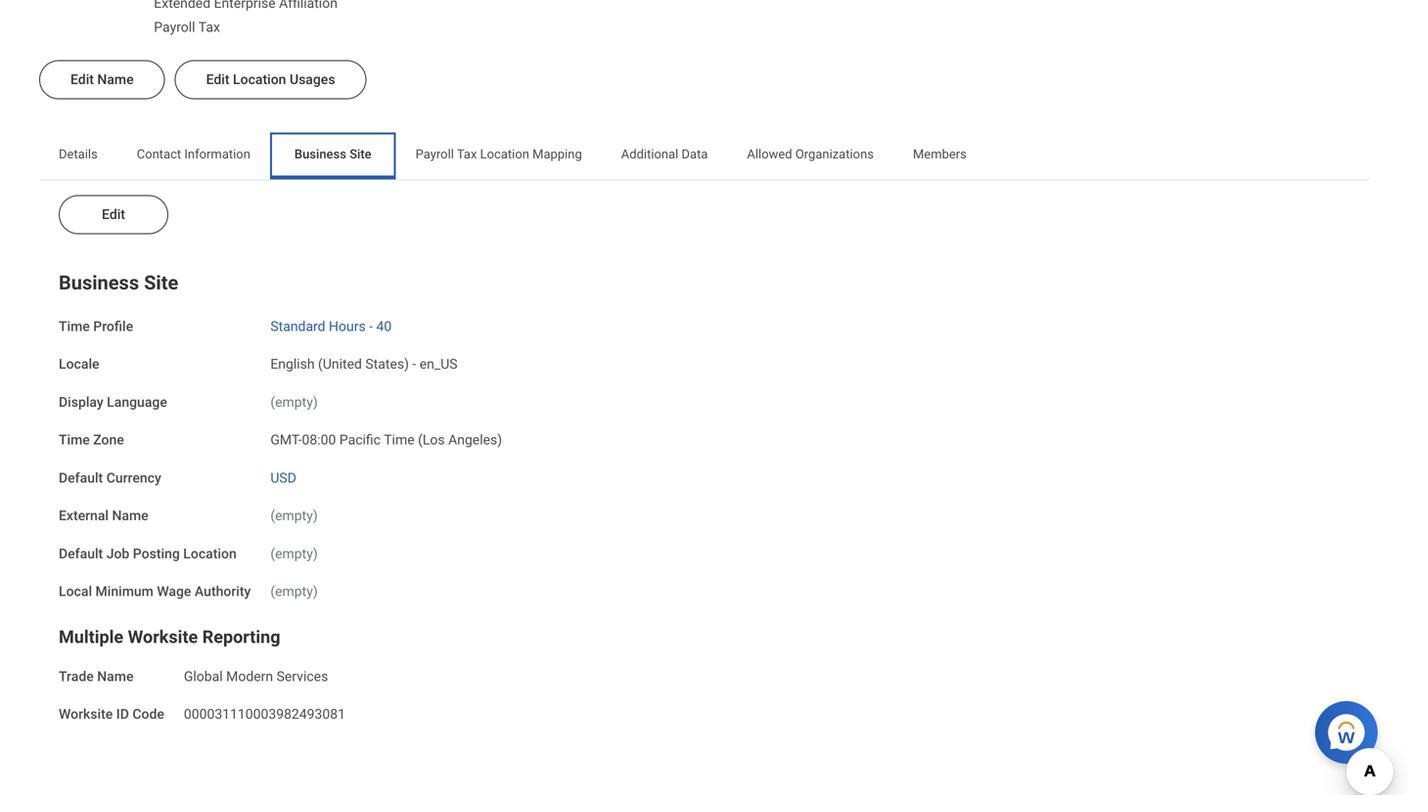 Task type: vqa. For each thing, say whether or not it's contained in the screenshot.
bottom Expectations
no



Task type: locate. For each thing, give the bounding box(es) containing it.
allowed organizations
[[747, 147, 874, 161]]

time zone
[[59, 432, 124, 448]]

0 vertical spatial tax
[[198, 19, 220, 35]]

0 vertical spatial payroll
[[154, 19, 195, 35]]

business site
[[294, 147, 372, 161], [59, 271, 178, 294]]

0 vertical spatial default
[[59, 470, 103, 486]]

job
[[106, 546, 130, 562]]

0 vertical spatial -
[[369, 318, 373, 335]]

details
[[59, 147, 98, 161]]

name up worksite id code
[[97, 669, 134, 685]]

worksite down local minimum wage authority
[[128, 627, 198, 648]]

- inside english (united states) - en_us element
[[412, 356, 416, 372]]

name for edit name
[[97, 71, 134, 87]]

usages
[[290, 71, 335, 87]]

mapping
[[533, 147, 582, 161]]

business down usages
[[294, 147, 346, 161]]

gmt-08:00 pacific time (los angeles) element
[[270, 428, 502, 448]]

business
[[294, 147, 346, 161], [59, 271, 139, 294]]

trade name
[[59, 669, 134, 685]]

0 vertical spatial business site
[[294, 147, 372, 161]]

time profile
[[59, 318, 133, 335]]

worksite left id
[[59, 707, 113, 723]]

2 vertical spatial name
[[97, 669, 134, 685]]

location left usages
[[233, 71, 286, 87]]

name inside button
[[97, 71, 134, 87]]

locale
[[59, 356, 99, 372]]

0 horizontal spatial site
[[144, 271, 178, 294]]

0 vertical spatial name
[[97, 71, 134, 87]]

wage
[[157, 584, 191, 600]]

1 horizontal spatial business
[[294, 147, 346, 161]]

time up locale
[[59, 318, 90, 335]]

0 horizontal spatial edit
[[70, 71, 94, 87]]

contact
[[137, 147, 181, 161]]

edit location usages button
[[175, 60, 367, 99]]

payroll inside tab list
[[416, 147, 454, 161]]

worksite
[[128, 627, 198, 648], [59, 707, 113, 723]]

1 horizontal spatial site
[[350, 147, 372, 161]]

1 vertical spatial business site
[[59, 271, 178, 294]]

time for time zone
[[59, 432, 90, 448]]

gmt-08:00 pacific time (los angeles)
[[270, 432, 502, 448]]

tax inside tab list
[[457, 147, 477, 161]]

(empty)
[[270, 394, 318, 410], [270, 508, 318, 524], [270, 546, 318, 562], [270, 584, 318, 600]]

0 horizontal spatial tax
[[198, 19, 220, 35]]

data
[[682, 147, 708, 161]]

payroll inside items selected list
[[154, 19, 195, 35]]

1 vertical spatial default
[[59, 546, 103, 562]]

1 horizontal spatial -
[[412, 356, 416, 372]]

0 vertical spatial worksite
[[128, 627, 198, 648]]

edit
[[70, 71, 94, 87], [206, 71, 230, 87], [102, 206, 125, 222]]

1 horizontal spatial business site
[[294, 147, 372, 161]]

payroll for payroll tax location mapping
[[416, 147, 454, 161]]

tax for payroll tax location mapping
[[457, 147, 477, 161]]

worksite id code
[[59, 707, 164, 723]]

business inside tab list
[[294, 147, 346, 161]]

angeles)
[[448, 432, 502, 448]]

(empty) for external name
[[270, 508, 318, 524]]

trade name element
[[184, 657, 328, 686]]

business site down usages
[[294, 147, 372, 161]]

default
[[59, 470, 103, 486], [59, 546, 103, 562]]

0 horizontal spatial payroll
[[154, 19, 195, 35]]

2 horizontal spatial edit
[[206, 71, 230, 87]]

display language
[[59, 394, 167, 410]]

allowed
[[747, 147, 792, 161]]

states)
[[365, 356, 409, 372]]

location inside tab list
[[480, 147, 529, 161]]

edit button
[[59, 195, 168, 234]]

1 vertical spatial tax
[[457, 147, 477, 161]]

standard hours - 40 link
[[270, 314, 392, 335]]

3 (empty) from the top
[[270, 546, 318, 562]]

profile
[[93, 318, 133, 335]]

site
[[350, 147, 372, 161], [144, 271, 178, 294]]

name
[[97, 71, 134, 87], [112, 508, 148, 524], [97, 669, 134, 685]]

time
[[59, 318, 90, 335], [59, 432, 90, 448], [384, 432, 415, 448]]

name up details
[[97, 71, 134, 87]]

1 vertical spatial location
[[480, 147, 529, 161]]

-
[[369, 318, 373, 335], [412, 356, 416, 372]]

1 vertical spatial -
[[412, 356, 416, 372]]

code
[[132, 707, 164, 723]]

location up authority in the left bottom of the page
[[183, 546, 237, 562]]

external
[[59, 508, 109, 524]]

2 (empty) from the top
[[270, 508, 318, 524]]

1 vertical spatial worksite
[[59, 707, 113, 723]]

- left 40
[[369, 318, 373, 335]]

tax
[[198, 19, 220, 35], [457, 147, 477, 161]]

payroll
[[154, 19, 195, 35], [416, 147, 454, 161]]

(united
[[318, 356, 362, 372]]

0 vertical spatial site
[[350, 147, 372, 161]]

global
[[184, 669, 223, 685]]

000031110003982493081
[[184, 707, 345, 723]]

business up time profile
[[59, 271, 139, 294]]

(empty) for display language
[[270, 394, 318, 410]]

1 horizontal spatial payroll
[[416, 147, 454, 161]]

reporting
[[202, 627, 280, 648]]

1 (empty) from the top
[[270, 394, 318, 410]]

default left job
[[59, 546, 103, 562]]

tax down extended enterprise affiliation element at the left top of the page
[[198, 19, 220, 35]]

1 horizontal spatial worksite
[[128, 627, 198, 648]]

payroll tax element
[[154, 15, 220, 35]]

location
[[233, 71, 286, 87], [480, 147, 529, 161], [183, 546, 237, 562]]

2 default from the top
[[59, 546, 103, 562]]

global modern services
[[184, 669, 328, 685]]

1 horizontal spatial tax
[[457, 147, 477, 161]]

0 horizontal spatial worksite
[[59, 707, 113, 723]]

tax inside items selected list
[[198, 19, 220, 35]]

business site up profile at top left
[[59, 271, 178, 294]]

currency
[[106, 470, 161, 486]]

1 default from the top
[[59, 470, 103, 486]]

edit inside "button"
[[206, 71, 230, 87]]

members
[[913, 147, 967, 161]]

multiple worksite reporting
[[59, 627, 280, 648]]

0 vertical spatial location
[[233, 71, 286, 87]]

language
[[107, 394, 167, 410]]

name down currency
[[112, 508, 148, 524]]

0 horizontal spatial -
[[369, 318, 373, 335]]

location left mapping
[[480, 147, 529, 161]]

tab list
[[39, 132, 1370, 179]]

4 (empty) from the top
[[270, 584, 318, 600]]

0 vertical spatial business
[[294, 147, 346, 161]]

tax left mapping
[[457, 147, 477, 161]]

1 vertical spatial name
[[112, 508, 148, 524]]

default currency
[[59, 470, 161, 486]]

0 horizontal spatial business
[[59, 271, 139, 294]]

0 horizontal spatial business site
[[59, 271, 178, 294]]

1 vertical spatial payroll
[[416, 147, 454, 161]]

- left en_us
[[412, 356, 416, 372]]

default up external on the bottom
[[59, 470, 103, 486]]

time left zone
[[59, 432, 90, 448]]

edit for edit location usages
[[206, 71, 230, 87]]



Task type: describe. For each thing, give the bounding box(es) containing it.
payroll for payroll tax
[[154, 19, 195, 35]]

organizations
[[796, 147, 874, 161]]

additional data
[[621, 147, 708, 161]]

english
[[270, 356, 315, 372]]

gmt-
[[270, 432, 302, 448]]

id
[[116, 707, 129, 723]]

local minimum wage authority
[[59, 584, 251, 600]]

edit for edit name
[[70, 71, 94, 87]]

(empty) for local minimum wage authority
[[270, 584, 318, 600]]

english (united states) - en_us element
[[270, 352, 458, 372]]

name for trade name
[[97, 669, 134, 685]]

zone
[[93, 432, 124, 448]]

default for default currency
[[59, 470, 103, 486]]

authority
[[195, 584, 251, 600]]

services
[[277, 669, 328, 685]]

items selected list
[[154, 0, 369, 36]]

- inside standard hours - 40 link
[[369, 318, 373, 335]]

payroll tax
[[154, 19, 220, 35]]

additional
[[621, 147, 679, 161]]

hours
[[329, 318, 366, 335]]

site inside tab list
[[350, 147, 372, 161]]

1 horizontal spatial edit
[[102, 206, 125, 222]]

workday assistant region
[[1315, 694, 1386, 764]]

posting
[[133, 546, 180, 562]]

edit name
[[70, 71, 134, 87]]

edit name button
[[39, 60, 165, 99]]

en_us
[[420, 356, 458, 372]]

external name
[[59, 508, 148, 524]]

edit location usages
[[206, 71, 335, 87]]

tax for payroll tax
[[198, 19, 220, 35]]

payroll tax location mapping
[[416, 147, 582, 161]]

tab list containing details
[[39, 132, 1370, 179]]

1 vertical spatial site
[[144, 271, 178, 294]]

1 vertical spatial business
[[59, 271, 139, 294]]

english (united states) - en_us
[[270, 356, 458, 372]]

(los
[[418, 432, 445, 448]]

usd
[[270, 470, 296, 486]]

multiple
[[59, 627, 123, 648]]

time left (los
[[384, 432, 415, 448]]

display
[[59, 394, 103, 410]]

contact information
[[137, 147, 250, 161]]

modern
[[226, 669, 273, 685]]

information
[[184, 147, 250, 161]]

time for time profile
[[59, 318, 90, 335]]

default for default job posting location
[[59, 546, 103, 562]]

minimum
[[95, 584, 154, 600]]

location inside edit location usages "button"
[[233, 71, 286, 87]]

extended enterprise affiliation element
[[154, 0, 338, 11]]

standard
[[270, 318, 325, 335]]

pacific
[[339, 432, 381, 448]]

trade
[[59, 669, 94, 685]]

40
[[376, 318, 392, 335]]

local
[[59, 584, 92, 600]]

default job posting location
[[59, 546, 237, 562]]

usd link
[[270, 466, 296, 486]]

2 vertical spatial location
[[183, 546, 237, 562]]

standard hours - 40
[[270, 318, 392, 335]]

name for external name
[[112, 508, 148, 524]]

(empty) for default job posting location
[[270, 546, 318, 562]]

08:00
[[302, 432, 336, 448]]



